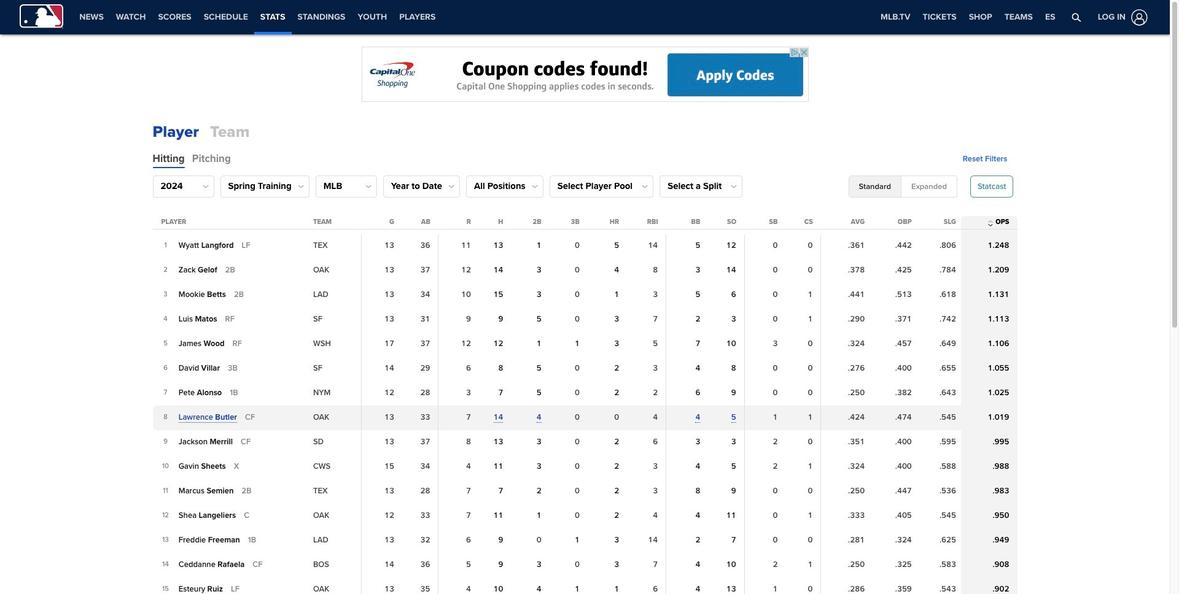 Task type: locate. For each thing, give the bounding box(es) containing it.
0 horizontal spatial advertisement element
[[361, 47, 809, 102]]

advertisement element
[[361, 47, 809, 102], [833, 114, 1017, 145]]

1 horizontal spatial advertisement element
[[833, 114, 1017, 145]]

1 vertical spatial advertisement element
[[833, 114, 1017, 145]]

secondary navigation element
[[73, 0, 442, 34], [442, 0, 545, 34]]

stats table element
[[153, 216, 1017, 594]]

tab list
[[153, 150, 282, 176]]

group
[[848, 176, 957, 198]]



Task type: vqa. For each thing, say whether or not it's contained in the screenshot.
On 1st Base's BASE
no



Task type: describe. For each thing, give the bounding box(es) containing it.
0 vertical spatial advertisement element
[[361, 47, 809, 102]]

top navigation menu bar
[[0, 0, 1170, 34]]

2 secondary navigation element from the left
[[442, 0, 545, 34]]

tertiary navigation element
[[875, 0, 1062, 34]]

1 secondary navigation element from the left
[[73, 0, 442, 34]]

major league baseball image
[[20, 4, 63, 29]]



